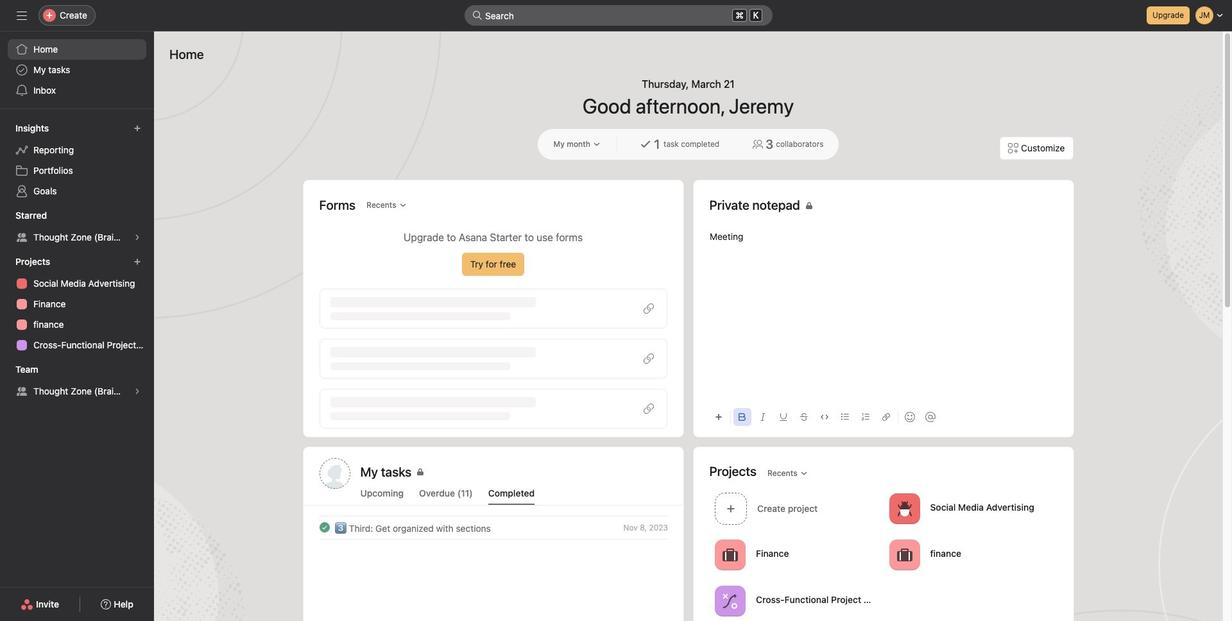 Task type: describe. For each thing, give the bounding box(es) containing it.
emoji image
[[905, 412, 915, 422]]

insert an object image
[[715, 413, 722, 421]]

at mention image
[[925, 412, 935, 422]]

underline image
[[779, 413, 787, 421]]

global element
[[0, 31, 154, 108]]

hide sidebar image
[[17, 10, 27, 21]]

code image
[[821, 413, 828, 421]]

add profile photo image
[[319, 458, 350, 489]]

1 briefcase image from the left
[[722, 547, 738, 563]]

see details, thought zone (brainstorm space) image for teams 'element'
[[133, 388, 141, 395]]

new insights image
[[133, 125, 141, 132]]

numbered list image
[[862, 413, 869, 421]]

bold image
[[738, 413, 746, 421]]

bug image
[[897, 501, 912, 516]]



Task type: locate. For each thing, give the bounding box(es) containing it.
toolbar
[[710, 402, 1057, 431]]

insights element
[[0, 117, 154, 204]]

link image
[[882, 413, 890, 421]]

list item
[[710, 489, 884, 528], [304, 516, 683, 539]]

1 horizontal spatial list item
[[710, 489, 884, 528]]

briefcase image up line_and_symbols image
[[722, 547, 738, 563]]

1 horizontal spatial briefcase image
[[897, 547, 912, 563]]

strikethrough image
[[800, 413, 808, 421]]

None field
[[465, 5, 773, 26]]

bulleted list image
[[841, 413, 849, 421]]

briefcase image down "bug" icon
[[897, 547, 912, 563]]

starred element
[[0, 204, 154, 250]]

Completed checkbox
[[317, 520, 332, 535]]

italics image
[[759, 413, 767, 421]]

2 briefcase image from the left
[[897, 547, 912, 563]]

briefcase image
[[722, 547, 738, 563], [897, 547, 912, 563]]

see details, thought zone (brainstorm space) image inside teams 'element'
[[133, 388, 141, 395]]

0 vertical spatial see details, thought zone (brainstorm space) image
[[133, 234, 141, 241]]

0 horizontal spatial list item
[[304, 516, 683, 539]]

prominent image
[[472, 10, 483, 21]]

line_and_symbols image
[[722, 593, 738, 609]]

1 see details, thought zone (brainstorm space) image from the top
[[133, 234, 141, 241]]

projects element
[[0, 250, 154, 358]]

Search tasks, projects, and more text field
[[465, 5, 773, 26]]

0 horizontal spatial briefcase image
[[722, 547, 738, 563]]

new project or portfolio image
[[133, 258, 141, 266]]

teams element
[[0, 358, 154, 404]]

2 see details, thought zone (brainstorm space) image from the top
[[133, 388, 141, 395]]

1 vertical spatial see details, thought zone (brainstorm space) image
[[133, 388, 141, 395]]

see details, thought zone (brainstorm space) image inside "starred" "element"
[[133, 234, 141, 241]]

see details, thought zone (brainstorm space) image
[[133, 234, 141, 241], [133, 388, 141, 395]]

see details, thought zone (brainstorm space) image for "starred" "element"
[[133, 234, 141, 241]]

completed image
[[317, 520, 332, 535]]



Task type: vqa. For each thing, say whether or not it's contained in the screenshot.
Search button on the top of page
no



